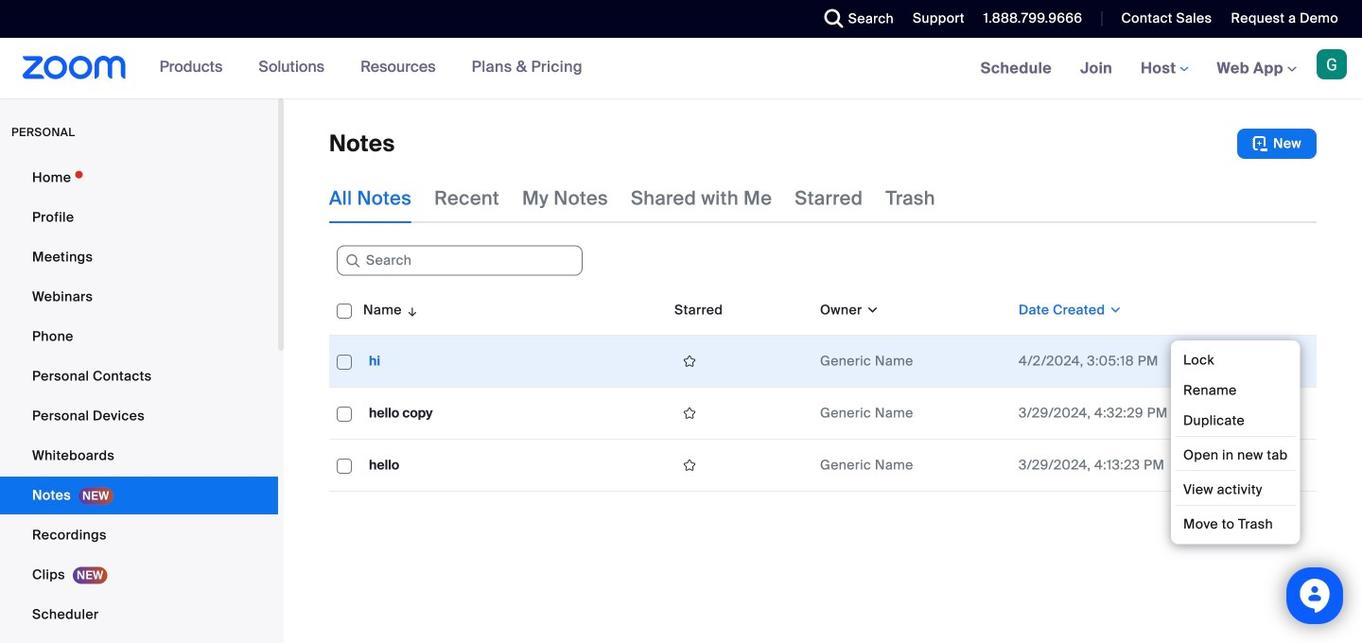 Task type: vqa. For each thing, say whether or not it's contained in the screenshot.
second menu item from the bottom of the Admin Menu menu
no



Task type: describe. For each thing, give the bounding box(es) containing it.
arrow down image
[[402, 299, 419, 322]]

zoom logo image
[[23, 56, 126, 79]]

meetings navigation
[[967, 38, 1362, 100]]

down image
[[862, 301, 880, 320]]

profile picture image
[[1317, 49, 1347, 79]]

down image
[[1105, 301, 1123, 320]]

more options for hi image
[[1270, 353, 1300, 370]]



Task type: locate. For each thing, give the bounding box(es) containing it.
tabs of all notes page tab list
[[329, 174, 935, 223]]

application
[[329, 286, 1317, 492], [675, 347, 805, 376], [675, 399, 805, 428], [1239, 399, 1309, 428], [675, 451, 805, 480]]

banner
[[0, 38, 1362, 100]]

personal menu menu
[[0, 159, 278, 643]]

product information navigation
[[145, 38, 597, 98]]

Search text field
[[337, 246, 583, 276]]



